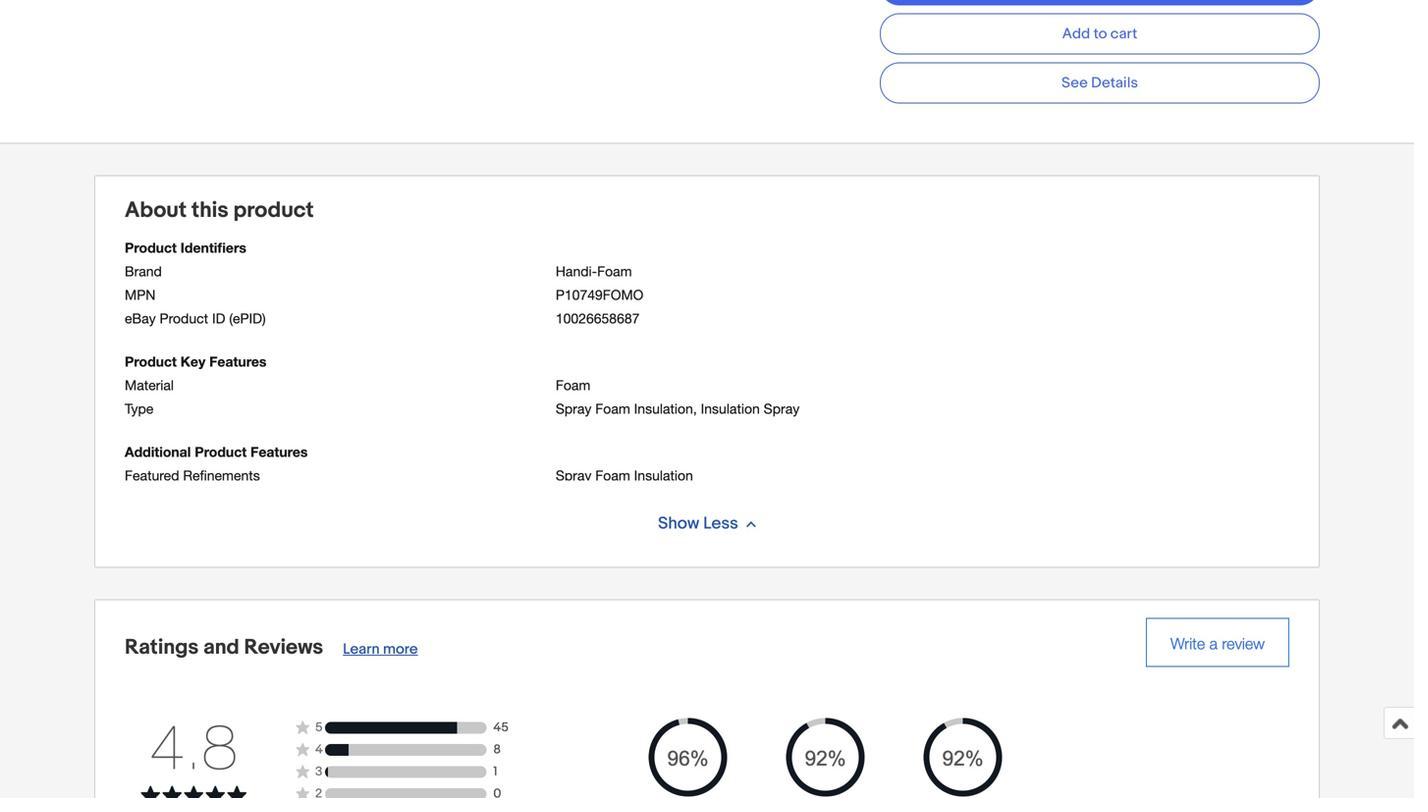 Task type: locate. For each thing, give the bounding box(es) containing it.
ebay
[[125, 310, 156, 327]]

0 vertical spatial features
[[209, 354, 267, 370]]

see details link
[[880, 63, 1320, 104]]

write a review link
[[1146, 618, 1289, 667]]

see
[[1062, 74, 1088, 92]]

learn more link
[[343, 641, 418, 658]]

3
[[315, 764, 322, 780]]

features down '(epid)'
[[209, 354, 267, 370]]

handi-foam
[[556, 263, 632, 279]]

(epid)
[[229, 310, 266, 327]]

foam
[[597, 263, 632, 279], [556, 377, 590, 393], [595, 401, 630, 417], [595, 467, 630, 484]]

product up refinements
[[195, 444, 247, 460]]

insulation up show
[[634, 467, 693, 484]]

add to cart link
[[880, 13, 1320, 55]]

write
[[1170, 634, 1205, 653]]

ratings and reviews
[[125, 635, 323, 660]]

product up material
[[125, 354, 177, 370]]

1 vertical spatial features
[[250, 444, 308, 460]]

5
[[315, 720, 323, 736]]

a
[[1209, 634, 1218, 653]]

more
[[383, 641, 418, 658]]

1 horizontal spatial insulation
[[701, 401, 760, 417]]

10026658687
[[556, 310, 640, 327]]

spray for spray foam insulation, insulation spray
[[556, 401, 591, 417]]

spray
[[556, 401, 591, 417], [764, 401, 800, 417], [556, 467, 591, 484]]

features
[[209, 354, 267, 370], [250, 444, 308, 460]]

see details
[[1062, 74, 1138, 92]]

foam down spray foam insulation, insulation spray
[[595, 467, 630, 484]]

foam for spray foam insulation, insulation spray
[[595, 401, 630, 417]]

product left id
[[160, 310, 208, 327]]

features for additional product features
[[250, 444, 308, 460]]

features up refinements
[[250, 444, 308, 460]]

write a review
[[1170, 634, 1265, 653]]

learn
[[343, 641, 380, 658]]

details
[[1091, 74, 1138, 92]]

features for product key features
[[209, 354, 267, 370]]

1 vertical spatial insulation
[[634, 467, 693, 484]]

review
[[1222, 634, 1265, 653]]

4
[[315, 742, 323, 758]]

mpn
[[125, 287, 156, 303]]

foam up p10749fomo
[[597, 263, 632, 279]]

insulation,
[[634, 401, 697, 417]]

spray foam insulation, insulation spray
[[556, 401, 800, 417]]

insulation right insulation, at left bottom
[[701, 401, 760, 417]]

1
[[493, 764, 497, 780]]

foam left insulation, at left bottom
[[595, 401, 630, 417]]

product
[[125, 240, 177, 256], [160, 310, 208, 327], [125, 354, 177, 370], [195, 444, 247, 460]]

and
[[203, 635, 239, 660]]

add to cart
[[1062, 25, 1137, 43]]

featured refinements
[[125, 467, 260, 484]]

key
[[180, 354, 205, 370]]

spray for spray foam insulation
[[556, 467, 591, 484]]

cart
[[1110, 25, 1137, 43]]

learn more
[[343, 641, 418, 658]]

ratings
[[125, 635, 199, 660]]

insulation
[[701, 401, 760, 417], [634, 467, 693, 484]]

45
[[493, 720, 509, 736]]

show less button
[[636, 504, 778, 544]]

brand
[[125, 263, 162, 279]]

product identifiers
[[125, 240, 246, 256]]



Task type: vqa. For each thing, say whether or not it's contained in the screenshot.
eBay
yes



Task type: describe. For each thing, give the bounding box(es) containing it.
8
[[493, 742, 501, 758]]

show
[[658, 513, 699, 534]]

to
[[1093, 25, 1107, 43]]

product
[[233, 198, 314, 224]]

additional
[[125, 444, 191, 460]]

about
[[125, 198, 187, 224]]

less
[[703, 513, 738, 534]]

foam for spray foam insulation
[[595, 467, 630, 484]]

reviews
[[244, 635, 323, 660]]

product up the brand
[[125, 240, 177, 256]]

0 vertical spatial insulation
[[701, 401, 760, 417]]

refinements
[[183, 467, 260, 484]]

identifiers
[[180, 240, 246, 256]]

featured
[[125, 467, 179, 484]]

spray foam insulation
[[556, 467, 693, 484]]

p10749fomo
[[556, 287, 643, 303]]

type
[[125, 401, 153, 417]]

0 horizontal spatial insulation
[[634, 467, 693, 484]]

4.8
[[150, 711, 237, 783]]

about this product
[[125, 198, 314, 224]]

add
[[1062, 25, 1090, 43]]

foam for handi-foam
[[597, 263, 632, 279]]

id
[[212, 310, 225, 327]]

ebay product id (epid)
[[125, 310, 266, 327]]

handi-
[[556, 263, 597, 279]]

additional product features
[[125, 444, 308, 460]]

product key features
[[125, 354, 267, 370]]

foam down 10026658687
[[556, 377, 590, 393]]

this
[[191, 198, 228, 224]]

material
[[125, 377, 174, 393]]

show less
[[658, 513, 738, 534]]



